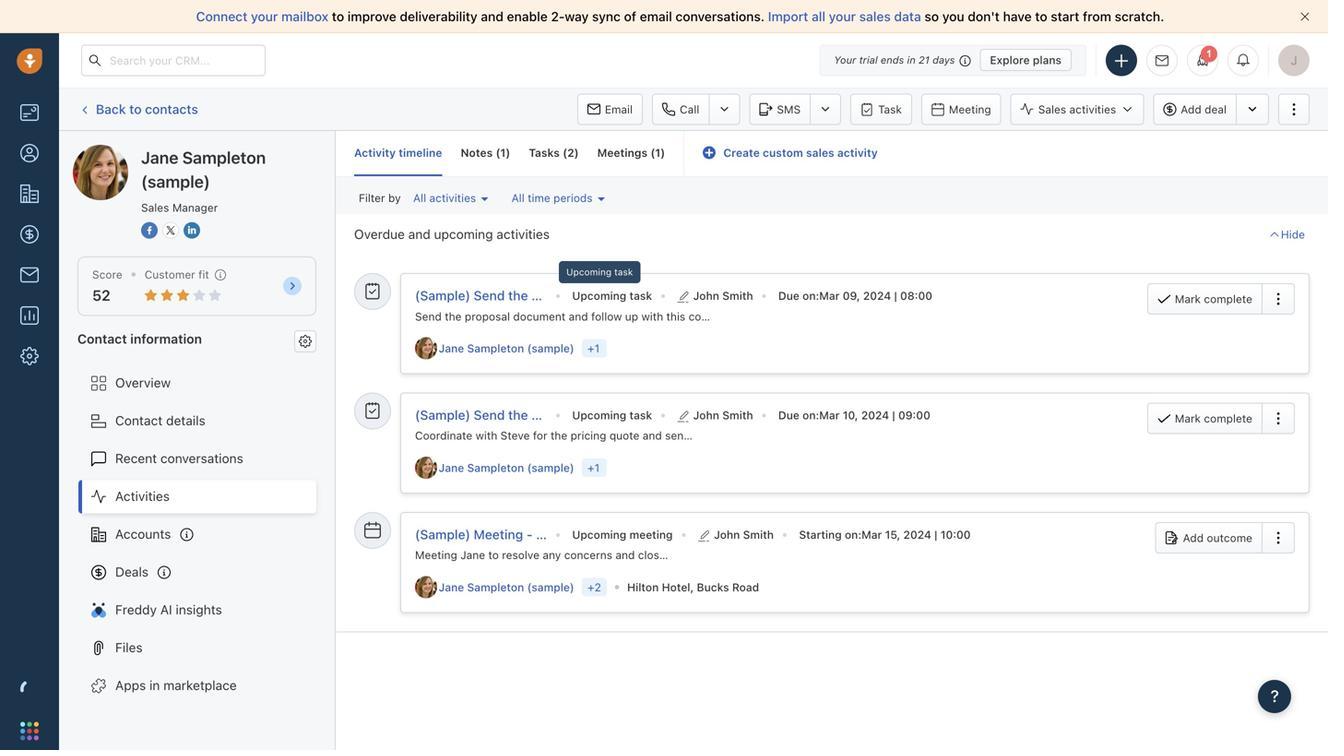 Task type: locate. For each thing, give the bounding box(es) containing it.
2 +1 from the top
[[588, 461, 600, 474]]

0 vertical spatial upcoming task
[[567, 267, 633, 277]]

mar left 09,
[[820, 289, 840, 302]]

john for upcoming task
[[694, 409, 720, 422]]

on left 10,
[[803, 409, 816, 422]]

2 vertical spatial |
[[935, 528, 938, 541]]

meeting inside button
[[949, 103, 992, 116]]

coordinate with steve for the pricing quote and send it to jane.
[[415, 429, 746, 442]]

complete for (sample) send the proposal document
[[1205, 293, 1253, 306]]

due left 09,
[[779, 289, 800, 302]]

ai
[[160, 602, 172, 617]]

2 horizontal spatial )
[[661, 146, 665, 159]]

0 vertical spatial with
[[642, 310, 664, 323]]

0 horizontal spatial document
[[513, 310, 566, 323]]

0 vertical spatial 2024
[[864, 289, 892, 302]]

1 vertical spatial |
[[893, 409, 896, 422]]

0 vertical spatial mar
[[820, 289, 840, 302]]

2 horizontal spatial 1
[[1207, 48, 1213, 60]]

0 vertical spatial complete
[[1205, 293, 1253, 306]]

3 ) from the left
[[661, 146, 665, 159]]

1 vertical spatial pricing
[[571, 429, 607, 442]]

( right meetings
[[651, 146, 655, 159]]

all inside all time periods "button"
[[512, 192, 525, 205]]

upcoming for follow
[[572, 289, 627, 302]]

with
[[642, 310, 664, 323], [476, 429, 498, 442]]

: left 15,
[[858, 528, 862, 541]]

in
[[908, 54, 916, 66], [150, 678, 160, 693]]

tasks image for (sample) send the pricing quote
[[364, 402, 381, 419]]

| left 08:00
[[895, 289, 898, 302]]

add left the outcome
[[1184, 531, 1204, 544]]

2-
[[551, 9, 565, 24]]

mark complete
[[1175, 293, 1253, 306], [1175, 412, 1253, 425]]

the down (sample) send the proposal document link
[[445, 310, 462, 323]]

1 tasks image from the top
[[364, 283, 381, 300]]

1 vertical spatial quote
[[610, 429, 640, 442]]

1 horizontal spatial all
[[512, 192, 525, 205]]

upcoming inside upcoming task tooltip
[[567, 267, 612, 277]]

1 vertical spatial on
[[803, 409, 816, 422]]

0 horizontal spatial proposal
[[465, 310, 510, 323]]

( for meetings
[[651, 146, 655, 159]]

0 horizontal spatial in
[[150, 678, 160, 693]]

1 vertical spatial jane sampleton (sample) link
[[439, 460, 579, 476]]

contact up recent
[[115, 413, 163, 428]]

jane sampleton (sample) up manager
[[141, 148, 266, 191]]

recent conversations
[[115, 451, 243, 466]]

0 horizontal spatial sales
[[141, 201, 169, 214]]

send
[[665, 429, 691, 442]]

send down overdue and upcoming activities
[[415, 310, 442, 323]]

notes
[[461, 146, 493, 159]]

2 your from the left
[[829, 9, 856, 24]]

timeline
[[399, 146, 442, 159]]

pricing
[[532, 407, 574, 423], [571, 429, 607, 442]]

( right tasks on the left top
[[563, 146, 568, 159]]

due left 10,
[[779, 409, 800, 422]]

add deal
[[1181, 103, 1227, 116]]

(sample)
[[415, 288, 471, 303], [415, 407, 471, 423]]

1 due from the top
[[779, 289, 800, 302]]

with right the up
[[642, 310, 664, 323]]

0 horizontal spatial sales
[[807, 146, 835, 159]]

0 vertical spatial due
[[779, 289, 800, 302]]

2 vertical spatial smith
[[743, 528, 774, 541]]

activities for sales activities
[[1070, 103, 1117, 116]]

2 mark from the top
[[1175, 412, 1201, 425]]

the up steve
[[509, 407, 528, 423]]

0 vertical spatial |
[[895, 289, 898, 302]]

quote
[[577, 407, 612, 423], [610, 429, 640, 442]]

any
[[543, 549, 561, 562]]

1 mark complete button from the top
[[1148, 283, 1262, 315]]

09:00
[[899, 409, 931, 422]]

meetings
[[598, 146, 648, 159]]

on left 09,
[[803, 289, 816, 302]]

2 ) from the left
[[575, 146, 579, 159]]

upcoming for concerns
[[572, 528, 627, 541]]

jane sampleton (sample) down 'resolve'
[[439, 581, 575, 594]]

mar left 10,
[[820, 409, 840, 422]]

1 all from the left
[[413, 192, 426, 205]]

2 mark complete from the top
[[1175, 412, 1253, 425]]

to
[[332, 9, 344, 24], [1036, 9, 1048, 24], [129, 101, 142, 117], [704, 429, 714, 442], [489, 549, 499, 562]]

1 horizontal spatial (
[[563, 146, 568, 159]]

send email image
[[1156, 55, 1169, 67]]

proposal up send the proposal document and follow up with this contact after it.
[[532, 288, 585, 303]]

1 horizontal spatial sales
[[1039, 103, 1067, 116]]

2 ( from the left
[[563, 146, 568, 159]]

and left follow on the top left
[[569, 310, 588, 323]]

contact
[[689, 310, 729, 323]]

)
[[506, 146, 511, 159], [575, 146, 579, 159], [661, 146, 665, 159]]

send inside (sample) send the pricing quote link
[[474, 407, 505, 423]]

activities up overdue and upcoming activities
[[430, 192, 476, 205]]

upcoming up send the proposal document and follow up with this contact after it.
[[567, 267, 612, 277]]

meetings ( 1 )
[[598, 146, 665, 159]]

jane sampleton (sample) down (sample) send the proposal document link
[[439, 342, 575, 355]]

1 vertical spatial add
[[1184, 531, 1204, 544]]

all inside all activities link
[[413, 192, 426, 205]]

add left deal
[[1181, 103, 1202, 116]]

it.
[[759, 310, 769, 323]]

| for 08:00
[[895, 289, 898, 302]]

|
[[895, 289, 898, 302], [893, 409, 896, 422], [935, 528, 938, 541]]

+1 for quote
[[588, 461, 600, 474]]

your right all
[[829, 9, 856, 24]]

0 vertical spatial :
[[816, 289, 820, 302]]

jane sampleton (sample) link down (sample) send the proposal document link
[[439, 340, 579, 356]]

2 mark complete button from the top
[[1148, 403, 1262, 434]]

upcoming up follow on the top left
[[572, 289, 627, 302]]

contact for contact details
[[115, 413, 163, 428]]

accounts
[[115, 526, 171, 542]]

sampleton down contacts
[[142, 144, 205, 160]]

1 vertical spatial +1
[[588, 461, 600, 474]]

on right starting
[[845, 528, 858, 541]]

1 vertical spatial john
[[694, 409, 720, 422]]

2024 right 15,
[[904, 528, 932, 541]]

activities down time
[[497, 227, 550, 242]]

1 horizontal spatial 1
[[655, 146, 661, 159]]

meeting
[[630, 528, 673, 541]]

0 vertical spatial john
[[694, 289, 720, 302]]

concerns
[[564, 549, 613, 562]]

0 vertical spatial contact
[[78, 331, 127, 346]]

0 vertical spatial +1
[[588, 342, 600, 355]]

mar
[[820, 289, 840, 302], [820, 409, 840, 422], [862, 528, 882, 541]]

2 all from the left
[[512, 192, 525, 205]]

call
[[680, 103, 700, 116]]

proposal down (sample) send the proposal document link
[[465, 310, 510, 323]]

1 vertical spatial john smith
[[694, 409, 754, 422]]

1 horizontal spatial sales
[[860, 9, 891, 24]]

(sample) send the pricing quote link
[[415, 407, 612, 423]]

meeting for meeting jane to resolve any concerns and close the deal.
[[415, 549, 458, 562]]

send up steve
[[474, 407, 505, 423]]

quote up coordinate with steve for the pricing quote and send it to jane.
[[577, 407, 612, 423]]

(
[[496, 146, 501, 159], [563, 146, 568, 159], [651, 146, 655, 159]]

due for due on : mar 09, 2024 | 08:00
[[779, 289, 800, 302]]

52
[[92, 287, 111, 304]]

2 (sample) from the top
[[415, 407, 471, 423]]

(sample) inside (sample) send the pricing quote link
[[415, 407, 471, 423]]

(sample) for (sample) send the pricing quote
[[415, 407, 471, 423]]

jane sampleton (sample) link for pricing
[[439, 460, 579, 476]]

(sample) inside (sample) send the proposal document link
[[415, 288, 471, 303]]

sales down plans
[[1039, 103, 1067, 116]]

1 ( from the left
[[496, 146, 501, 159]]

1 vertical spatial mark complete button
[[1148, 403, 1262, 434]]

0 vertical spatial task
[[615, 267, 633, 277]]

mark complete for (sample) send the pricing quote
[[1175, 412, 1253, 425]]

sales activities
[[1039, 103, 1117, 116]]

task for quote
[[630, 409, 652, 422]]

0 vertical spatial sales
[[860, 9, 891, 24]]

all time periods
[[512, 192, 593, 205]]

0 vertical spatial sales
[[1039, 103, 1067, 116]]

1 vertical spatial (sample)
[[415, 407, 471, 423]]

) right "notes"
[[506, 146, 511, 159]]

2 due from the top
[[779, 409, 800, 422]]

task inside tooltip
[[615, 267, 633, 277]]

1 vertical spatial 2024
[[862, 409, 890, 422]]

sales for sales activities
[[1039, 103, 1067, 116]]

0 vertical spatial john smith
[[694, 289, 754, 302]]

1 horizontal spatial activities
[[497, 227, 550, 242]]

john smith up jane.
[[694, 409, 754, 422]]

add for add deal
[[1181, 103, 1202, 116]]

smith up jane.
[[723, 409, 754, 422]]

1 vertical spatial tasks image
[[364, 402, 381, 419]]

+1 down coordinate with steve for the pricing quote and send it to jane.
[[588, 461, 600, 474]]

the
[[509, 288, 528, 303], [445, 310, 462, 323], [509, 407, 528, 423], [551, 429, 568, 442], [669, 549, 686, 562]]

0 vertical spatial jane sampleton (sample) link
[[439, 340, 579, 356]]

| left 09:00
[[893, 409, 896, 422]]

jane
[[110, 144, 138, 160], [141, 148, 179, 167], [439, 342, 464, 355], [439, 461, 464, 474], [461, 549, 486, 562], [439, 581, 464, 594]]

: for mar 09, 2024 | 08:00
[[816, 289, 820, 302]]

1 vertical spatial with
[[476, 429, 498, 442]]

1 vertical spatial send
[[415, 310, 442, 323]]

sampleton down (sample) send the proposal document link
[[467, 342, 524, 355]]

mar left 15,
[[862, 528, 882, 541]]

3 ( from the left
[[651, 146, 655, 159]]

smith for starting on
[[743, 528, 774, 541]]

enable
[[507, 9, 548, 24]]

0 vertical spatial smith
[[723, 289, 754, 302]]

upcoming task
[[567, 267, 633, 277], [572, 289, 652, 302], [572, 409, 652, 422]]

bucks
[[697, 581, 729, 594]]

1 +1 from the top
[[588, 342, 600, 355]]

days
[[933, 54, 955, 66]]

meeting down days on the top right of page
[[949, 103, 992, 116]]

due for due on : mar 10, 2024 | 09:00
[[779, 409, 800, 422]]

2024 for 15,
[[904, 528, 932, 541]]

(sample) down for
[[527, 461, 575, 474]]

2 vertical spatial 2024
[[904, 528, 932, 541]]

1 jane sampleton (sample) link from the top
[[439, 340, 579, 356]]

smith up road
[[743, 528, 774, 541]]

1 link
[[1188, 45, 1219, 76]]

1 (sample) from the top
[[415, 288, 471, 303]]

1 vertical spatial due
[[779, 409, 800, 422]]

1 horizontal spatial your
[[829, 9, 856, 24]]

your left mailbox
[[251, 9, 278, 24]]

hilton
[[627, 581, 659, 594]]

2 horizontal spatial activities
[[1070, 103, 1117, 116]]

0 vertical spatial send
[[474, 288, 505, 303]]

0 vertical spatial proposal
[[532, 288, 585, 303]]

) right tasks on the left top
[[575, 146, 579, 159]]

all left time
[[512, 192, 525, 205]]

2 jane sampleton (sample) link from the top
[[439, 460, 579, 476]]

1 right "notes"
[[501, 146, 506, 159]]

send down upcoming
[[474, 288, 505, 303]]

sync
[[592, 9, 621, 24]]

1 vertical spatial smith
[[723, 409, 754, 422]]

email
[[640, 9, 673, 24]]

deal.
[[689, 549, 714, 562]]

email button
[[577, 94, 643, 125]]

1 for meetings ( 1 )
[[655, 146, 661, 159]]

(sample) up "coordinate"
[[415, 407, 471, 423]]

tasks image for (sample) send the proposal document
[[364, 283, 381, 300]]

for
[[533, 429, 548, 442]]

jane sampleton (sample) link down steve
[[439, 460, 579, 476]]

1 complete from the top
[[1205, 293, 1253, 306]]

1 vertical spatial task
[[630, 289, 652, 302]]

2 complete from the top
[[1205, 412, 1253, 425]]

all right by
[[413, 192, 426, 205]]

john up it in the bottom right of the page
[[694, 409, 720, 422]]

mng settings image
[[299, 335, 312, 348]]

1 horizontal spatial with
[[642, 310, 664, 323]]

add for add outcome
[[1184, 531, 1204, 544]]

1 horizontal spatial document
[[588, 288, 650, 303]]

1 horizontal spatial )
[[575, 146, 579, 159]]

contact down 52
[[78, 331, 127, 346]]

0 horizontal spatial with
[[476, 429, 498, 442]]

0 horizontal spatial meeting
[[415, 549, 458, 562]]

1 right meetings
[[655, 146, 661, 159]]

starting
[[799, 528, 842, 541]]

meetings image
[[364, 522, 381, 538]]

mark complete button for (sample) send the proposal document
[[1148, 283, 1262, 315]]

0 horizontal spatial (
[[496, 146, 501, 159]]

upcoming task for document
[[572, 289, 652, 302]]

call link
[[652, 94, 709, 125]]

in right the apps
[[150, 678, 160, 693]]

hotel,
[[662, 581, 694, 594]]

1 mark complete from the top
[[1175, 293, 1253, 306]]

jane sampleton (sample) link down 'resolve'
[[439, 579, 579, 595]]

add inside 'button'
[[1181, 103, 1202, 116]]

1 vertical spatial mar
[[820, 409, 840, 422]]

connect your mailbox link
[[196, 9, 332, 24]]

2 vertical spatial upcoming task
[[572, 409, 652, 422]]

document down (sample) send the proposal document link
[[513, 310, 566, 323]]

2 vertical spatial :
[[858, 528, 862, 541]]

1 mark from the top
[[1175, 293, 1201, 306]]

to right mailbox
[[332, 9, 344, 24]]

mar for mar 10, 2024 | 09:00
[[820, 409, 840, 422]]

( right "notes"
[[496, 146, 501, 159]]

and
[[481, 9, 504, 24], [409, 227, 431, 242], [569, 310, 588, 323], [643, 429, 662, 442], [616, 549, 635, 562]]

2 vertical spatial mar
[[862, 528, 882, 541]]

with left steve
[[476, 429, 498, 442]]

pricing right for
[[571, 429, 607, 442]]

: for mar 15, 2024 | 10:00
[[858, 528, 862, 541]]

sales left activity
[[807, 146, 835, 159]]

your
[[834, 54, 857, 66]]

scratch.
[[1115, 9, 1165, 24]]

1 vertical spatial mark complete
[[1175, 412, 1253, 425]]

1 horizontal spatial meeting
[[949, 103, 992, 116]]

email
[[605, 103, 633, 116]]

send inside (sample) send the proposal document link
[[474, 288, 505, 303]]

0 vertical spatial on
[[803, 289, 816, 302]]

1 vertical spatial sales
[[141, 201, 169, 214]]

1 ) from the left
[[506, 146, 511, 159]]

1 for notes ( 1 )
[[501, 146, 506, 159]]

sales activities button
[[1011, 94, 1154, 125], [1011, 94, 1144, 125]]

explore plans
[[990, 54, 1062, 66]]

apps
[[115, 678, 146, 693]]

0 horizontal spatial 1
[[501, 146, 506, 159]]

: left 09,
[[816, 289, 820, 302]]

1 vertical spatial mark
[[1175, 412, 1201, 425]]

1 vertical spatial activities
[[430, 192, 476, 205]]

2 tasks image from the top
[[364, 402, 381, 419]]

improve
[[348, 9, 397, 24]]

all activities link
[[409, 187, 493, 209]]

0 horizontal spatial all
[[413, 192, 426, 205]]

0 horizontal spatial activities
[[430, 192, 476, 205]]

0 vertical spatial meeting
[[949, 103, 992, 116]]

0 vertical spatial mark complete
[[1175, 293, 1253, 306]]

fit
[[199, 268, 209, 281]]

0 vertical spatial mark complete button
[[1148, 283, 1262, 315]]

0 vertical spatial activities
[[1070, 103, 1117, 116]]

due
[[779, 289, 800, 302], [779, 409, 800, 422]]

+1 down send the proposal document and follow up with this contact after it.
[[588, 342, 600, 355]]

2 vertical spatial jane sampleton (sample) link
[[439, 579, 579, 595]]

overdue
[[354, 227, 405, 242]]

1 vertical spatial complete
[[1205, 412, 1253, 425]]

1 your from the left
[[251, 9, 278, 24]]

quote left 'send'
[[610, 429, 640, 442]]

on
[[803, 289, 816, 302], [803, 409, 816, 422], [845, 528, 858, 541]]

| left 10:00
[[935, 528, 938, 541]]

2 horizontal spatial (
[[651, 146, 655, 159]]

2 vertical spatial task
[[630, 409, 652, 422]]

2 vertical spatial john
[[714, 528, 740, 541]]

1 right send email image
[[1207, 48, 1213, 60]]

upcoming up coordinate with steve for the pricing quote and send it to jane.
[[572, 409, 627, 422]]

upcoming up concerns
[[572, 528, 627, 541]]

0 vertical spatial pricing
[[532, 407, 574, 423]]

all for all time periods
[[512, 192, 525, 205]]

sales left the data
[[860, 9, 891, 24]]

1 vertical spatial :
[[816, 409, 820, 422]]

2 vertical spatial send
[[474, 407, 505, 423]]

jane sampleton (sample) for jane sampleton (sample) link corresponding to pricing
[[439, 461, 575, 474]]

john smith up contact
[[694, 289, 754, 302]]

1 vertical spatial contact
[[115, 413, 163, 428]]

jane sampleton (sample) for 3rd jane sampleton (sample) link from the top
[[439, 581, 575, 594]]

2024 right 10,
[[862, 409, 890, 422]]

in left 21
[[908, 54, 916, 66]]

0 horizontal spatial )
[[506, 146, 511, 159]]

smith up after
[[723, 289, 754, 302]]

hilton hotel, bucks road
[[627, 581, 760, 594]]

add inside button
[[1184, 531, 1204, 544]]

jane sampleton (sample) link for proposal
[[439, 340, 579, 356]]

2 vertical spatial on
[[845, 528, 858, 541]]

mar for mar 09, 2024 | 08:00
[[820, 289, 840, 302]]

to right it in the bottom right of the page
[[704, 429, 714, 442]]

sales left manager
[[141, 201, 169, 214]]

(sample) down overdue and upcoming activities
[[415, 288, 471, 303]]

meeting left 'resolve'
[[415, 549, 458, 562]]

0 vertical spatial in
[[908, 54, 916, 66]]

meeting
[[949, 103, 992, 116], [415, 549, 458, 562]]

: left 10,
[[816, 409, 820, 422]]

all for all activities
[[413, 192, 426, 205]]

tasks
[[529, 146, 560, 159]]

john up deal. in the right bottom of the page
[[714, 528, 740, 541]]

2 vertical spatial john smith
[[714, 528, 774, 541]]

tasks image
[[364, 283, 381, 300], [364, 402, 381, 419]]

to right back
[[129, 101, 142, 117]]

connect your mailbox to improve deliverability and enable 2-way sync of email conversations. import all your sales data so you don't have to start from scratch.
[[196, 9, 1165, 24]]

create custom sales activity
[[724, 146, 878, 159]]

back to contacts link
[[78, 95, 199, 124]]

activities down explore plans link
[[1070, 103, 1117, 116]]

0 vertical spatial add
[[1181, 103, 1202, 116]]

2024 right 09,
[[864, 289, 892, 302]]



Task type: describe. For each thing, give the bounding box(es) containing it.
mark for (sample) send the proposal document
[[1175, 293, 1201, 306]]

activity
[[838, 146, 878, 159]]

mark complete button for (sample) send the pricing quote
[[1148, 403, 1262, 434]]

sampleton down steve
[[467, 461, 524, 474]]

mailbox
[[281, 9, 329, 24]]

back
[[96, 101, 126, 117]]

way
[[565, 9, 589, 24]]

data
[[895, 9, 922, 24]]

add deal button
[[1154, 94, 1236, 125]]

(sample) up sales manager at the left top of page
[[141, 172, 210, 191]]

09,
[[843, 289, 861, 302]]

import all your sales data link
[[768, 9, 925, 24]]

) for tasks ( 2 )
[[575, 146, 579, 159]]

customer fit
[[145, 268, 209, 281]]

on for mar 09, 2024 | 08:00
[[803, 289, 816, 302]]

complete for (sample) send the pricing quote
[[1205, 412, 1253, 425]]

15,
[[885, 528, 901, 541]]

jane.
[[717, 429, 746, 442]]

the left deal. in the right bottom of the page
[[669, 549, 686, 562]]

2024 for 09,
[[864, 289, 892, 302]]

score
[[92, 268, 122, 281]]

due on : mar 09, 2024 | 08:00
[[779, 289, 933, 302]]

activities
[[115, 489, 170, 504]]

and left enable
[[481, 9, 504, 24]]

1 vertical spatial in
[[150, 678, 160, 693]]

create custom sales activity link
[[703, 146, 878, 159]]

outcome
[[1207, 531, 1253, 544]]

of
[[624, 9, 637, 24]]

this
[[667, 310, 686, 323]]

information
[[130, 331, 202, 346]]

time
[[528, 192, 551, 205]]

sms button
[[750, 94, 810, 125]]

don't
[[968, 9, 1000, 24]]

0 vertical spatial document
[[588, 288, 650, 303]]

52 button
[[92, 287, 111, 304]]

and left 'send'
[[643, 429, 662, 442]]

add outcome button
[[1156, 522, 1262, 554]]

connect
[[196, 9, 248, 24]]

filter by
[[359, 192, 401, 205]]

close image
[[1301, 12, 1310, 21]]

so
[[925, 9, 939, 24]]

Search your CRM... text field
[[81, 45, 266, 76]]

hide
[[1282, 228, 1306, 241]]

overdue and upcoming activities
[[354, 227, 550, 242]]

2
[[568, 146, 575, 159]]

recent
[[115, 451, 157, 466]]

( for tasks
[[563, 146, 568, 159]]

contact details
[[115, 413, 206, 428]]

(sample) send the proposal document link
[[415, 288, 650, 304]]

your trial ends in 21 days
[[834, 54, 955, 66]]

mar for mar 15, 2024 | 10:00
[[862, 528, 882, 541]]

activity
[[354, 146, 396, 159]]

+1 for document
[[588, 342, 600, 355]]

plans
[[1033, 54, 1062, 66]]

details
[[166, 413, 206, 428]]

1 horizontal spatial proposal
[[532, 288, 585, 303]]

notes ( 1 )
[[461, 146, 511, 159]]

close
[[638, 549, 666, 562]]

starting on : mar 15, 2024 | 10:00
[[799, 528, 971, 541]]

create
[[724, 146, 760, 159]]

follow
[[592, 310, 622, 323]]

upcoming meeting
[[572, 528, 673, 541]]

after
[[732, 310, 756, 323]]

on for mar 15, 2024 | 10:00
[[845, 528, 858, 541]]

activity timeline
[[354, 146, 442, 159]]

have
[[1004, 9, 1032, 24]]

3 jane sampleton (sample) link from the top
[[439, 579, 579, 595]]

2024 for 10,
[[862, 409, 890, 422]]

the up send the proposal document and follow up with this contact after it.
[[509, 288, 528, 303]]

you
[[943, 9, 965, 24]]

(sample) for (sample) send the proposal document
[[415, 288, 471, 303]]

mark complete for (sample) send the proposal document
[[1175, 293, 1253, 306]]

sms
[[777, 103, 801, 116]]

on for mar 10, 2024 | 09:00
[[803, 409, 816, 422]]

(sample) send the pricing quote
[[415, 407, 612, 423]]

jane sampleton (sample) for proposal's jane sampleton (sample) link
[[439, 342, 575, 355]]

due on : mar 10, 2024 | 09:00
[[779, 409, 931, 422]]

upcoming task for quote
[[572, 409, 652, 422]]

john smith for upcoming task
[[694, 409, 754, 422]]

all time periods button
[[507, 187, 610, 210]]

: for mar 10, 2024 | 09:00
[[816, 409, 820, 422]]

1 horizontal spatial in
[[908, 54, 916, 66]]

trial
[[860, 54, 878, 66]]

explore plans link
[[980, 49, 1072, 71]]

1 vertical spatial sales
[[807, 146, 835, 159]]

john smith for upcoming meeting
[[714, 528, 774, 541]]

upcoming
[[434, 227, 493, 242]]

meeting for meeting
[[949, 103, 992, 116]]

import
[[768, 9, 809, 24]]

) for notes ( 1 )
[[506, 146, 511, 159]]

upcoming task inside tooltip
[[567, 267, 633, 277]]

(sample) up manager
[[209, 144, 261, 160]]

files
[[115, 640, 143, 655]]

deal
[[1205, 103, 1227, 116]]

10:00
[[941, 528, 971, 541]]

task
[[879, 103, 902, 116]]

send for (sample) send the proposal document
[[474, 288, 505, 303]]

tasks ( 2 )
[[529, 146, 579, 159]]

up
[[625, 310, 639, 323]]

conversations
[[160, 451, 243, 466]]

manager
[[172, 201, 218, 214]]

overview
[[115, 375, 171, 390]]

send the proposal document and follow up with this contact after it.
[[415, 310, 769, 323]]

score 52
[[92, 268, 122, 304]]

sampleton up manager
[[182, 148, 266, 167]]

1 vertical spatial document
[[513, 310, 566, 323]]

upcoming task tooltip
[[559, 257, 641, 283]]

smith for due on
[[723, 409, 754, 422]]

(sample) down any
[[527, 581, 575, 594]]

sampleton down 'resolve'
[[467, 581, 524, 594]]

to left 'resolve'
[[489, 549, 499, 562]]

upcoming for pricing
[[572, 409, 627, 422]]

08:00
[[901, 289, 933, 302]]

21
[[919, 54, 930, 66]]

filter
[[359, 192, 385, 205]]

mark for (sample) send the pricing quote
[[1175, 412, 1201, 425]]

steve
[[501, 429, 530, 442]]

freshworks switcher image
[[20, 722, 39, 740]]

deliverability
[[400, 9, 478, 24]]

from
[[1083, 9, 1112, 24]]

0 vertical spatial quote
[[577, 407, 612, 423]]

all activities
[[413, 192, 476, 205]]

meeting button
[[922, 94, 1002, 125]]

activities for all activities
[[430, 192, 476, 205]]

| for 09:00
[[893, 409, 896, 422]]

(sample) down send the proposal document and follow up with this contact after it.
[[527, 342, 575, 355]]

and right overdue
[[409, 227, 431, 242]]

( for notes
[[496, 146, 501, 159]]

to left start
[[1036, 9, 1048, 24]]

start
[[1051, 9, 1080, 24]]

sales for sales manager
[[141, 201, 169, 214]]

task for document
[[630, 289, 652, 302]]

2 vertical spatial activities
[[497, 227, 550, 242]]

) for meetings ( 1 )
[[661, 146, 665, 159]]

road
[[733, 581, 760, 594]]

explore
[[990, 54, 1030, 66]]

contact for contact information
[[78, 331, 127, 346]]

jane sampleton (sample) down contacts
[[110, 144, 261, 160]]

apps in marketplace
[[115, 678, 237, 693]]

the right for
[[551, 429, 568, 442]]

john for upcoming meeting
[[714, 528, 740, 541]]

marketplace
[[163, 678, 237, 693]]

| for 10:00
[[935, 528, 938, 541]]

send for (sample) send the pricing quote
[[474, 407, 505, 423]]

and down upcoming meeting
[[616, 549, 635, 562]]

task button
[[851, 94, 913, 125]]



Task type: vqa. For each thing, say whether or not it's contained in the screenshot.
: related to Mar 09, 2024 | 08:00
yes



